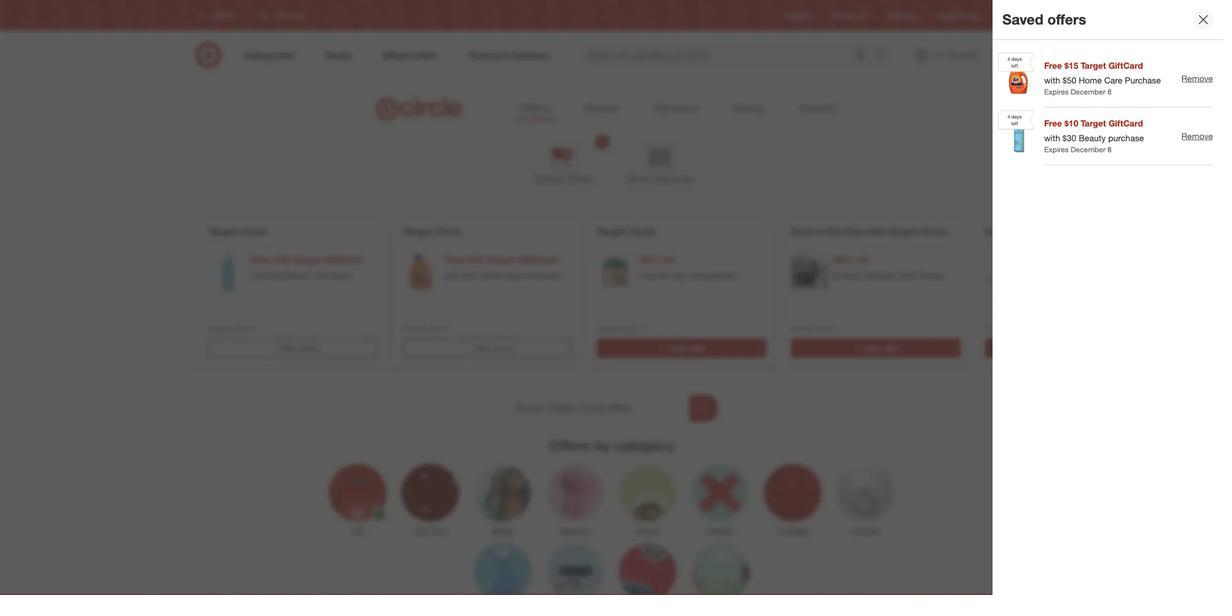 Task type: vqa. For each thing, say whether or not it's contained in the screenshot.
right Offer saved button
yes



Task type: locate. For each thing, give the bounding box(es) containing it.
2 expires dec 9 from the left
[[403, 324, 449, 333]]

free
[[1045, 60, 1063, 71], [1045, 118, 1063, 129], [250, 254, 271, 266], [445, 254, 465, 266]]

deal
[[792, 226, 813, 238], [986, 226, 1007, 238]]

1 vertical spatial $30
[[269, 271, 282, 281]]

1 horizontal spatial save
[[865, 344, 882, 353]]

2 9 from the left
[[445, 324, 449, 333]]

left
[[1012, 63, 1019, 69], [1012, 121, 1019, 127]]

blankets
[[865, 271, 898, 281]]

1 vertical spatial december
[[1071, 145, 1106, 154]]

0 horizontal spatial day
[[672, 271, 687, 281]]

target circle up 25%
[[597, 226, 656, 238]]

purchase inside free $15 target giftcard with $50 home care purchase
[[525, 271, 562, 281]]

free $15 target giftcard with $50 home care purchase expires december 8
[[1045, 60, 1162, 97]]

2 4 days left from the top
[[1008, 114, 1023, 127]]

save offer
[[671, 344, 706, 353], [865, 344, 900, 353]]

care for free $15 target giftcard with $50 home care purchase
[[505, 271, 523, 281]]

off right 25%
[[662, 254, 674, 266]]

1 horizontal spatial 9
[[445, 324, 449, 333]]

$10 inside free $10 target giftcard with $30 beauty purchase
[[274, 254, 289, 266]]

for
[[414, 526, 428, 538]]

offer saved button
[[208, 339, 378, 359], [403, 339, 573, 359]]

1 horizontal spatial offer
[[884, 344, 900, 353]]

save offer for 25% off
[[671, 344, 706, 353]]

2 save from the left
[[865, 344, 882, 353]]

$50 right the free $15 target giftcard  with $50 home care purchase image
[[463, 271, 477, 281]]

$10 right free $10 target giftcard  with $30 beauty purchase image
[[274, 254, 289, 266]]

home inside free $15 target giftcard with $50 home care purchase expires december 8
[[1079, 75, 1103, 86]]

0 horizontal spatial saved
[[299, 344, 320, 353]]

1 save offer button from the left
[[597, 339, 767, 359]]

offer for 30% off
[[884, 344, 900, 353]]

purchase for free $10 target giftcard with $30 beauty purchase expires december 8
[[1109, 133, 1145, 144]]

you
[[431, 526, 447, 538]]

1 horizontal spatial day
[[845, 226, 863, 238]]

9
[[250, 324, 254, 333], [445, 324, 449, 333]]

show barcode button
[[617, 138, 703, 191]]

1 horizontal spatial 5
[[1028, 324, 1032, 333]]

offers
[[1048, 11, 1087, 28]]

the up 20% off target certified refurbished apple product image
[[1022, 226, 1037, 238]]

1 horizontal spatial $30
[[1063, 133, 1077, 144]]

1 saved from the left
[[299, 344, 320, 353]]

$30 for free $10 target giftcard with $30 beauty purchase
[[269, 271, 282, 281]]

1 vertical spatial 4
[[1008, 114, 1011, 120]]

0 horizontal spatial home
[[479, 271, 502, 281]]

1 horizontal spatial save offer button
[[792, 339, 961, 359]]

1 offer from the left
[[279, 344, 297, 353]]

saved inside button
[[535, 173, 563, 185]]

0 horizontal spatial deal of the day with target circle
[[792, 226, 948, 238]]

dec down 30% off electric blankets and throws image
[[818, 324, 831, 333]]

the up 30%
[[827, 226, 842, 238]]

2 remove from the top
[[1182, 131, 1214, 142]]

saved inside dialog
[[1003, 11, 1044, 28]]

find stores link
[[998, 10, 1035, 21]]

2 december from the top
[[1071, 145, 1106, 154]]

remove for with $50 home care purchase
[[1182, 73, 1214, 84]]

5
[[833, 324, 838, 333], [1028, 324, 1032, 333]]

for you
[[414, 526, 447, 538]]

stores
[[1014, 11, 1035, 20]]

1 vertical spatial $15
[[468, 254, 484, 266]]

care
[[1105, 75, 1123, 86], [505, 271, 523, 281]]

free inside free $10 target giftcard with $30 beauty purchase expires december 8
[[1045, 118, 1063, 129]]

0 horizontal spatial $50
[[463, 271, 477, 281]]

home
[[1079, 75, 1103, 86], [479, 271, 502, 281]]

$10 down free $15 target giftcard with $50 home care purchase expires december 8
[[1065, 118, 1079, 129]]

free for free $10 target giftcard with $30 beauty purchase
[[250, 254, 271, 266]]

purchase inside free $10 target giftcard with $30 beauty purchase expires december 8
[[1109, 133, 1145, 144]]

2 the from the left
[[1022, 226, 1037, 238]]

0 horizontal spatial expires dec 5
[[792, 324, 838, 333]]

1 remove button from the top
[[1182, 72, 1214, 85]]

free inside free $15 target giftcard with $50 home care purchase expires december 8
[[1045, 60, 1063, 71]]

giftcard for free $15 target giftcard with $50 home care purchase expires december 8
[[1109, 60, 1144, 71]]

off right 30%
[[856, 254, 869, 266]]

the
[[827, 226, 842, 238], [1022, 226, 1037, 238]]

1 days from the top
[[1012, 56, 1023, 62]]

4 days left for free $10 target giftcard
[[1008, 114, 1023, 127]]

1 vertical spatial days
[[1012, 114, 1023, 120]]

saved
[[299, 344, 320, 353], [493, 344, 514, 353]]

None text field
[[506, 395, 690, 423]]

$15 right the free $15 target giftcard  with $50 home care purchase image
[[468, 254, 484, 266]]

$30 inside free $10 target giftcard with $30 beauty purchase expires december 8
[[1063, 133, 1077, 144]]

saved for $15
[[493, 344, 514, 353]]

1 5 from the left
[[833, 324, 838, 333]]

save
[[671, 344, 688, 353], [865, 344, 882, 353]]

target circle for free $10 target giftcard
[[208, 226, 268, 238]]

1 vertical spatial 4 days left
[[1008, 114, 1023, 127]]

1 vertical spatial saved
[[535, 173, 563, 185]]

deal of the day with target circle
[[792, 226, 948, 238], [986, 226, 1142, 238]]

1 dec from the left
[[235, 324, 248, 333]]

offer saved button for $10
[[208, 339, 378, 359]]

1 offer from the left
[[690, 344, 706, 353]]

0 horizontal spatial purchase
[[525, 271, 562, 281]]

$15
[[1065, 60, 1079, 71], [468, 254, 484, 266]]

registry
[[786, 11, 813, 20]]

home inside free $15 target giftcard with $50 home care purchase
[[479, 271, 502, 281]]

purchase
[[1109, 133, 1145, 144], [314, 271, 350, 281]]

1 horizontal spatial purchase
[[1126, 75, 1162, 86]]

1 9 from the left
[[250, 324, 254, 333]]

saved for $10
[[299, 344, 320, 353]]

expires dec 9 down the free $15 target giftcard  with $50 home care purchase image
[[403, 324, 449, 333]]

1 horizontal spatial $50
[[1063, 75, 1077, 86]]

off for 30% off
[[856, 254, 869, 266]]

1 the from the left
[[827, 226, 842, 238]]

of up 20% off target certified refurbished apple product image
[[1010, 226, 1019, 238]]

0 horizontal spatial 9
[[250, 324, 254, 333]]

weekly ad link
[[833, 10, 868, 21]]

favorite
[[639, 271, 669, 281]]

9 for free $15 target giftcard
[[445, 324, 449, 333]]

dec down 20% off target certified refurbished apple product image
[[1012, 324, 1026, 333]]

save offer button
[[597, 339, 767, 359], [792, 339, 961, 359]]

1 horizontal spatial expires dec 5
[[986, 324, 1032, 333]]

0 vertical spatial purchase
[[1126, 75, 1162, 86]]

$15 inside free $15 target giftcard with $50 home care purchase expires december 8
[[1065, 60, 1079, 71]]

1 4 days left button from the top
[[999, 50, 1035, 108]]

ad
[[859, 11, 868, 20]]

0 horizontal spatial expires dec 9
[[208, 324, 254, 333]]

1 horizontal spatial offer
[[474, 344, 491, 353]]

expires dec 9 down free $10 target giftcard  with $30 beauty purchase image
[[208, 324, 254, 333]]

1 horizontal spatial $15
[[1065, 60, 1079, 71]]

0 vertical spatial days
[[1012, 56, 1023, 62]]

0 vertical spatial remove
[[1182, 73, 1214, 84]]

0 vertical spatial saved
[[1003, 11, 1044, 28]]

expires
[[1045, 87, 1069, 97], [1045, 145, 1069, 154], [208, 324, 233, 333], [403, 324, 427, 333], [597, 324, 622, 333], [792, 324, 816, 333], [986, 324, 1010, 333]]

offer saved for $15
[[474, 344, 514, 353]]

1 8 from the top
[[1108, 87, 1112, 97]]

beauty inside free $10 target giftcard with $30 beauty purchase
[[285, 271, 312, 281]]

saved for saved offers
[[535, 173, 563, 185]]

of
[[815, 226, 825, 238], [1010, 226, 1019, 238]]

care inside free $15 target giftcard with $50 home care purchase
[[505, 271, 523, 281]]

1 horizontal spatial offer saved button
[[403, 339, 573, 359]]

0 vertical spatial beauty
[[1079, 133, 1107, 144]]

all
[[353, 526, 363, 538]]

giftcard inside free $10 target giftcard with $30 beauty purchase
[[324, 254, 363, 266]]

8
[[1108, 87, 1112, 97], [1108, 145, 1112, 154]]

0 horizontal spatial save offer
[[671, 344, 706, 353]]

0 horizontal spatial 5
[[833, 324, 838, 333]]

2 offer from the left
[[884, 344, 900, 353]]

beauty
[[560, 526, 591, 538]]

free inside free $10 target giftcard with $30 beauty purchase
[[250, 254, 271, 266]]

free for free $15 target giftcard with $50 home care purchase
[[445, 254, 465, 266]]

day inside 25% off favorite day gingerbread
[[672, 271, 687, 281]]

1 vertical spatial $10
[[274, 254, 289, 266]]

0 vertical spatial $15
[[1065, 60, 1079, 71]]

4 for free $15 target giftcard
[[1008, 56, 1011, 62]]

off inside the 30% off electric blankets and throws
[[856, 254, 869, 266]]

save offer button for 25% off
[[597, 339, 767, 359]]

purchase for free $10 target giftcard with $30 beauty purchase
[[314, 271, 350, 281]]

expires dec 5 down 20% off target certified refurbished apple product image
[[986, 324, 1032, 333]]

deal up 20% off target certified refurbished apple product image
[[986, 226, 1007, 238]]

dec down the free $15 target giftcard  with $50 home care purchase image
[[429, 324, 443, 333]]

0 horizontal spatial saved
[[535, 173, 563, 185]]

2 dec from the left
[[429, 324, 443, 333]]

1 vertical spatial remove
[[1182, 131, 1214, 142]]

days
[[1012, 56, 1023, 62], [1012, 114, 1023, 120]]

0 vertical spatial remove button
[[1182, 72, 1214, 85]]

giftcard inside free $15 target giftcard with $50 home care purchase expires december 8
[[1109, 60, 1144, 71]]

0 horizontal spatial offer saved button
[[208, 339, 378, 359]]

0 horizontal spatial $15
[[468, 254, 484, 266]]

offers
[[519, 101, 551, 115], [566, 173, 592, 185], [550, 437, 591, 455]]

giftcard inside free $10 target giftcard with $30 beauty purchase expires december 8
[[1109, 118, 1144, 129]]

giftcard
[[1109, 60, 1144, 71], [1109, 118, 1144, 129], [324, 254, 363, 266], [518, 254, 558, 266]]

target circle for 25% off
[[597, 226, 656, 238]]

0 horizontal spatial save
[[671, 344, 688, 353]]

4 days left button for with $30 beauty purchase
[[999, 108, 1035, 166]]

1 vertical spatial left
[[1012, 121, 1019, 127]]

offer saved button for $15
[[403, 339, 573, 359]]

4 dec from the left
[[818, 324, 831, 333]]

1 expires dec 9 from the left
[[208, 324, 254, 333]]

dec left 13 on the bottom right of the page
[[624, 324, 637, 333]]

$50
[[1063, 75, 1077, 86], [463, 271, 477, 281]]

1 save offer from the left
[[671, 344, 706, 353]]

2 days from the top
[[1012, 114, 1023, 120]]

1 horizontal spatial the
[[1022, 226, 1037, 238]]

1 horizontal spatial deal of the day with target circle
[[986, 226, 1142, 238]]

2 saved from the left
[[493, 344, 514, 353]]

1 horizontal spatial save offer
[[865, 344, 900, 353]]

0 horizontal spatial offer
[[279, 344, 297, 353]]

weekly
[[833, 11, 857, 20]]

0 vertical spatial purchase
[[1109, 133, 1145, 144]]

care inside free $15 target giftcard with $50 home care purchase expires december 8
[[1105, 75, 1123, 86]]

day
[[845, 226, 863, 238], [1040, 226, 1058, 238], [672, 271, 687, 281]]

$10
[[1065, 118, 1079, 129], [274, 254, 289, 266]]

2 offer saved from the left
[[474, 344, 514, 353]]

free for free $10 target giftcard with $30 beauty purchase expires december 8
[[1045, 118, 1063, 129]]

search button
[[870, 42, 899, 71]]

1 vertical spatial remove button
[[1182, 130, 1214, 143]]

1 horizontal spatial offer saved
[[474, 344, 514, 353]]

2 off from the left
[[856, 254, 869, 266]]

$15 inside free $15 target giftcard with $50 home care purchase
[[468, 254, 484, 266]]

beauty for free $10 target giftcard with $30 beauty purchase
[[285, 271, 312, 281]]

dec for free $15 target giftcard
[[429, 324, 443, 333]]

30%
[[833, 254, 854, 266]]

target circle up free $10 target giftcard  with $30 beauty purchase image
[[208, 226, 268, 238]]

remove button
[[1182, 72, 1214, 85], [1182, 130, 1214, 143]]

off inside 25% off favorite day gingerbread
[[662, 254, 674, 266]]

1 off from the left
[[662, 254, 674, 266]]

by
[[595, 437, 611, 455]]

beauty inside free $10 target giftcard with $30 beauty purchase expires december 8
[[1079, 133, 1107, 144]]

0 horizontal spatial offer saved
[[279, 344, 320, 353]]

0 horizontal spatial of
[[815, 226, 825, 238]]

for you button
[[402, 465, 459, 539]]

1 vertical spatial beauty
[[285, 271, 312, 281]]

1 horizontal spatial of
[[1010, 226, 1019, 238]]

0 horizontal spatial save offer button
[[597, 339, 767, 359]]

1 vertical spatial purchase
[[525, 271, 562, 281]]

1 remove from the top
[[1182, 73, 1214, 84]]

1 december from the top
[[1071, 87, 1106, 97]]

december inside free $10 target giftcard with $30 beauty purchase expires december 8
[[1071, 145, 1106, 154]]

0 vertical spatial 4 days left
[[1008, 56, 1023, 69]]

barcode
[[655, 173, 692, 185]]

0 vertical spatial 4
[[1008, 56, 1011, 62]]

2 save offer from the left
[[865, 344, 900, 353]]

remove button for with $30 beauty purchase
[[1182, 130, 1214, 143]]

dec down free $10 target giftcard  with $30 beauty purchase image
[[235, 324, 248, 333]]

deal up 30% off electric blankets and throws image
[[792, 226, 813, 238]]

with inside free $15 target giftcard with $50 home care purchase
[[445, 271, 461, 281]]

0 horizontal spatial offer
[[690, 344, 706, 353]]

expires inside free $10 target giftcard with $30 beauty purchase expires december 8
[[1045, 145, 1069, 154]]

1 horizontal spatial deal
[[986, 226, 1007, 238]]

save offer for 30% off
[[865, 344, 900, 353]]

0 vertical spatial care
[[1105, 75, 1123, 86]]

1 expires dec 5 from the left
[[792, 324, 838, 333]]

0 horizontal spatial $10
[[274, 254, 289, 266]]

giftcard inside free $15 target giftcard with $50 home care purchase
[[518, 254, 558, 266]]

2 8 from the top
[[1108, 145, 1112, 154]]

1 vertical spatial $50
[[463, 271, 477, 281]]

holiday button
[[764, 465, 822, 539]]

dec
[[235, 324, 248, 333], [429, 324, 443, 333], [624, 324, 637, 333], [818, 324, 831, 333], [1012, 324, 1026, 333]]

left for free $10 target giftcard
[[1012, 121, 1019, 127]]

home button
[[837, 465, 895, 539]]

search
[[870, 50, 899, 62]]

$50 down offers
[[1063, 75, 1077, 86]]

0 horizontal spatial off
[[662, 254, 674, 266]]

2 4 from the top
[[1008, 114, 1011, 120]]

circle
[[959, 11, 978, 20], [240, 226, 268, 238], [435, 226, 462, 238], [629, 226, 656, 238], [920, 226, 948, 238], [1115, 226, 1142, 238]]

2 4 days left button from the top
[[999, 108, 1035, 166]]

expires dec 5
[[792, 324, 838, 333], [986, 324, 1032, 333]]

1 horizontal spatial expires dec 9
[[403, 324, 449, 333]]

2 deal from the left
[[986, 226, 1007, 238]]

expires dec 5 down 30% off electric blankets and throws image
[[792, 324, 838, 333]]

0 horizontal spatial the
[[827, 226, 842, 238]]

0 vertical spatial left
[[1012, 63, 1019, 69]]

0 horizontal spatial beauty
[[285, 271, 312, 281]]

target inside free $10 target giftcard with $30 beauty purchase expires december 8
[[1081, 118, 1107, 129]]

0 vertical spatial december
[[1071, 87, 1106, 97]]

expires dec 13
[[597, 324, 647, 333]]

offer
[[279, 344, 297, 353], [474, 344, 491, 353]]

4
[[1008, 56, 1011, 62], [1008, 114, 1011, 120]]

1 left from the top
[[1012, 63, 1019, 69]]

0 vertical spatial $50
[[1063, 75, 1077, 86]]

$30 inside free $10 target giftcard with $30 beauty purchase
[[269, 271, 282, 281]]

expires dec 9
[[208, 324, 254, 333], [403, 324, 449, 333]]

electric
[[833, 271, 862, 281]]

target circle link
[[937, 10, 978, 21]]

offer
[[690, 344, 706, 353], [884, 344, 900, 353]]

25% off favorite day gingerbread image
[[597, 253, 634, 290]]

home for free $15 target giftcard with $50 home care purchase expires december 8
[[1079, 75, 1103, 86]]

remove
[[1182, 73, 1214, 84], [1182, 131, 1214, 142]]

1 4 from the top
[[1008, 56, 1011, 62]]

0 vertical spatial 8
[[1108, 87, 1112, 97]]

1 horizontal spatial off
[[856, 254, 869, 266]]

offers by category
[[550, 437, 674, 455]]

4 for free $10 target giftcard
[[1008, 114, 1011, 120]]

2 save offer button from the left
[[792, 339, 961, 359]]

target
[[937, 11, 957, 20], [1081, 60, 1107, 71], [1081, 118, 1107, 129], [208, 226, 238, 238], [403, 226, 432, 238], [597, 226, 626, 238], [888, 226, 918, 238], [1083, 226, 1112, 238], [292, 254, 321, 266], [486, 254, 516, 266]]

free $10 target giftcard with $30 beauty purchase
[[250, 254, 363, 281]]

saved offers
[[535, 173, 592, 185]]

2 vertical spatial offers
[[550, 437, 591, 455]]

1 vertical spatial home
[[479, 271, 502, 281]]

2 offer from the left
[[474, 344, 491, 353]]

2 left from the top
[[1012, 121, 1019, 127]]

0 horizontal spatial deal
[[792, 226, 813, 238]]

dec for 25% off
[[624, 324, 637, 333]]

$15 down offers
[[1065, 60, 1079, 71]]

1 4 days left from the top
[[1008, 56, 1023, 69]]

0 vertical spatial $30
[[1063, 133, 1077, 144]]

purchase inside free $15 target giftcard with $50 home care purchase expires december 8
[[1126, 75, 1162, 86]]

free inside free $15 target giftcard with $50 home care purchase
[[445, 254, 465, 266]]

4 days left for free $15 target giftcard
[[1008, 56, 1023, 69]]

0 vertical spatial offers
[[519, 101, 551, 115]]

3 dec from the left
[[624, 324, 637, 333]]

1 horizontal spatial purchase
[[1109, 133, 1145, 144]]

giftcard for free $10 target giftcard with $30 beauty purchase expires december 8
[[1109, 118, 1144, 129]]

1 offer saved button from the left
[[208, 339, 378, 359]]

$15 for free $15 target giftcard with $50 home care purchase
[[468, 254, 484, 266]]

off for 25% off
[[662, 254, 674, 266]]

0 horizontal spatial care
[[505, 271, 523, 281]]

4 days left button
[[999, 50, 1035, 108], [999, 108, 1035, 166]]

1 vertical spatial care
[[505, 271, 523, 281]]

0 horizontal spatial purchase
[[314, 271, 350, 281]]

2 remove button from the top
[[1182, 130, 1214, 143]]

0 vertical spatial $10
[[1065, 118, 1079, 129]]

$50 inside free $15 target giftcard with $50 home care purchase
[[463, 271, 477, 281]]

2 horizontal spatial day
[[1040, 226, 1058, 238]]

$30
[[1063, 133, 1077, 144], [269, 271, 282, 281]]

1 horizontal spatial $10
[[1065, 118, 1079, 129]]

2 offer saved button from the left
[[403, 339, 573, 359]]

1 horizontal spatial home
[[1079, 75, 1103, 86]]

1 horizontal spatial beauty
[[1079, 133, 1107, 144]]

expires dec 9 for free $15 target giftcard
[[403, 324, 449, 333]]

1 horizontal spatial saved
[[1003, 11, 1044, 28]]

off
[[662, 254, 674, 266], [856, 254, 869, 266]]

8 inside free $15 target giftcard with $50 home care purchase expires december 8
[[1108, 87, 1112, 97]]

of up 30% off electric blankets and throws image
[[815, 226, 825, 238]]

1 vertical spatial purchase
[[314, 271, 350, 281]]

$50 inside free $15 target giftcard with $50 home care purchase expires december 8
[[1063, 75, 1077, 86]]

1 horizontal spatial care
[[1105, 75, 1123, 86]]

target circle up the free $15 target giftcard  with $50 home care purchase image
[[403, 226, 462, 238]]

1 vertical spatial offers
[[566, 173, 592, 185]]

0 horizontal spatial $30
[[269, 271, 282, 281]]

$10 inside free $10 target giftcard with $30 beauty purchase expires december 8
[[1065, 118, 1079, 129]]

1 horizontal spatial saved
[[493, 344, 514, 353]]

1 vertical spatial 8
[[1108, 145, 1112, 154]]

health
[[707, 526, 735, 538]]

1 offer saved from the left
[[279, 344, 320, 353]]

days for free $15 target giftcard
[[1012, 56, 1023, 62]]

offer saved for $10
[[279, 344, 320, 353]]

purchase inside free $10 target giftcard with $30 beauty purchase
[[314, 271, 350, 281]]

1 save from the left
[[671, 344, 688, 353]]

0 vertical spatial home
[[1079, 75, 1103, 86]]



Task type: describe. For each thing, give the bounding box(es) containing it.
throws
[[917, 271, 945, 281]]

2 5 from the left
[[1028, 324, 1032, 333]]

registry link
[[786, 10, 813, 21]]

offer for $10
[[279, 344, 297, 353]]

partners link
[[649, 97, 703, 121]]

free $10 target giftcard with $30 beauty purchase expires december 8
[[1045, 118, 1145, 154]]

saved for saved offers
[[1003, 11, 1044, 28]]

category
[[615, 437, 674, 455]]

1 of from the left
[[815, 226, 825, 238]]

2 deal of the day with target circle from the left
[[986, 226, 1142, 238]]

free $15 target giftcard with $50 home care purchase
[[445, 254, 562, 281]]

free $15 target giftcard  with $50 home care purchase image
[[403, 253, 440, 290]]

bonus
[[585, 101, 619, 115]]

$10 for free $10 target giftcard with $30 beauty purchase expires december 8
[[1065, 118, 1079, 129]]

target inside free $10 target giftcard with $30 beauty purchase
[[292, 254, 321, 266]]

offer for 25% off
[[690, 344, 706, 353]]

target circle for free $15 target giftcard
[[403, 226, 462, 238]]

offers link
[[514, 97, 556, 121]]

days for free $10 target giftcard
[[1012, 114, 1023, 120]]

target inside free $15 target giftcard with $50 home care purchase
[[486, 254, 516, 266]]

target inside free $15 target giftcard with $50 home care purchase expires december 8
[[1081, 60, 1107, 71]]

5 dec from the left
[[1012, 324, 1026, 333]]

all button
[[329, 465, 387, 539]]

left for free $15 target giftcard
[[1012, 63, 1019, 69]]

beauty button
[[547, 465, 605, 539]]

25%
[[639, 254, 659, 266]]

offers for offers by category
[[550, 437, 591, 455]]

save offer button for 30% off
[[792, 339, 961, 359]]

1 deal of the day with target circle from the left
[[792, 226, 948, 238]]

baby
[[492, 526, 514, 538]]

target circle left find
[[937, 11, 978, 20]]

redcard
[[888, 11, 917, 20]]

2 expires dec 5 from the left
[[986, 324, 1032, 333]]

8 inside free $10 target giftcard with $30 beauty purchase expires december 8
[[1108, 145, 1112, 154]]

free for free $15 target giftcard with $50 home care purchase expires december 8
[[1045, 60, 1063, 71]]

25% off favorite day gingerbread
[[639, 254, 737, 281]]

1 deal from the left
[[792, 226, 813, 238]]

giftcard for free $15 target giftcard with $50 home care purchase
[[518, 254, 558, 266]]

remove for with $30 beauty purchase
[[1182, 131, 1214, 142]]

bonus link
[[581, 97, 624, 121]]

purchase for free $15 target giftcard with $50 home care purchase expires december 8
[[1126, 75, 1162, 86]]

activity link
[[794, 97, 842, 121]]

find
[[998, 11, 1012, 20]]

free $10 target giftcard  with $30 beauty purchase image
[[208, 253, 245, 290]]

show barcode
[[627, 173, 692, 185]]

saved offers dialog
[[993, 0, 1224, 596]]

$10 for free $10 target giftcard with $30 beauty purchase
[[274, 254, 289, 266]]

purchase for free $15 target giftcard with $50 home care purchase
[[525, 271, 562, 281]]

dec for 30% off
[[818, 324, 831, 333]]

offers inside button
[[566, 173, 592, 185]]

and
[[900, 271, 915, 281]]

beauty for free $10 target giftcard with $30 beauty purchase expires december 8
[[1079, 133, 1107, 144]]

with inside free $15 target giftcard with $50 home care purchase expires december 8
[[1045, 75, 1061, 86]]

save for 25% off
[[671, 344, 688, 353]]

with inside free $10 target giftcard with $30 beauty purchase
[[250, 271, 266, 281]]

voting link
[[727, 97, 770, 121]]

9 for free $10 target giftcard
[[250, 324, 254, 333]]

dec for free $10 target giftcard
[[235, 324, 248, 333]]

4 days left button for with $50 home care purchase
[[999, 50, 1035, 108]]

baby button
[[474, 465, 532, 539]]

target inside target circle link
[[937, 11, 957, 20]]

2 of from the left
[[1010, 226, 1019, 238]]

partners
[[653, 101, 698, 115]]

voting
[[732, 101, 765, 115]]

care for free $15 target giftcard with $50 home care purchase expires december 8
[[1105, 75, 1123, 86]]

$15 for free $15 target giftcard with $50 home care purchase expires december 8
[[1065, 60, 1079, 71]]

find stores
[[998, 11, 1035, 20]]

with inside free $10 target giftcard with $30 beauty purchase expires december 8
[[1045, 133, 1061, 144]]

offer for $15
[[474, 344, 491, 353]]

30% off electric blankets and throws image
[[792, 253, 828, 290]]

save for 30% off
[[865, 344, 882, 353]]

health button
[[692, 465, 750, 539]]

holiday
[[777, 526, 810, 538]]

show
[[627, 173, 652, 185]]

$50 for free $15 target giftcard with $50 home care purchase expires december 8
[[1063, 75, 1077, 86]]

13
[[639, 324, 647, 333]]

30% off electric blankets and throws
[[833, 254, 945, 281]]

target circle logo image
[[374, 96, 468, 122]]

redcard link
[[888, 10, 917, 21]]

expires dec 9 for free $10 target giftcard
[[208, 324, 254, 333]]

food
[[637, 526, 660, 538]]

offers for offers
[[519, 101, 551, 115]]

remove button for with $50 home care purchase
[[1182, 72, 1214, 85]]

home
[[853, 526, 879, 538]]

food button
[[619, 465, 677, 539]]

saved offers button
[[521, 138, 607, 191]]

activity
[[799, 101, 838, 115]]

expires inside free $15 target giftcard with $50 home care purchase expires december 8
[[1045, 87, 1069, 97]]

saved offers
[[1003, 11, 1087, 28]]

giftcard for free $10 target giftcard with $30 beauty purchase
[[324, 254, 363, 266]]

december inside free $15 target giftcard with $50 home care purchase expires december 8
[[1071, 87, 1106, 97]]

20% off target certified refurbished apple product image
[[986, 253, 1023, 290]]

What can we help you find? suggestions appear below search field
[[581, 42, 879, 69]]

home for free $15 target giftcard with $50 home care purchase
[[479, 271, 502, 281]]

gingerbread
[[689, 271, 737, 281]]

weekly ad
[[833, 11, 868, 20]]

$30 for free $10 target giftcard with $30 beauty purchase expires december 8
[[1063, 133, 1077, 144]]

$50 for free $15 target giftcard with $50 home care purchase
[[463, 271, 477, 281]]



